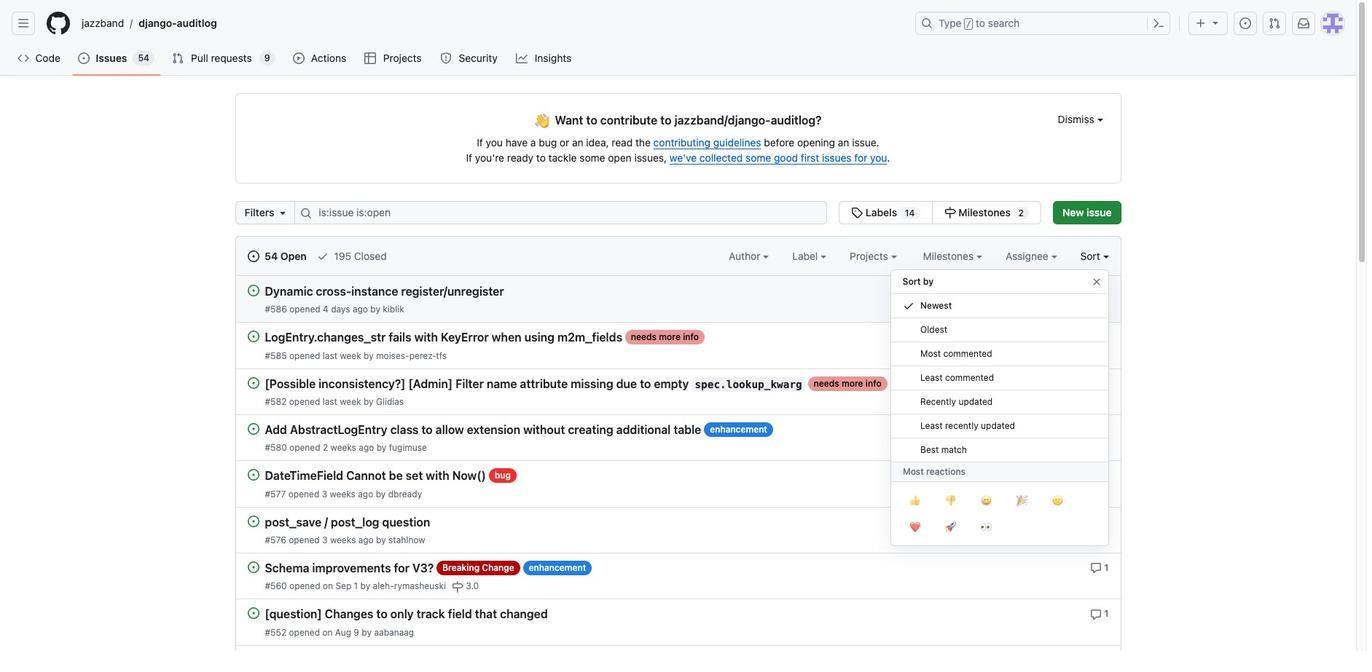 Task type: describe. For each thing, give the bounding box(es) containing it.
opened inside [question] changes to only track field that changed #552             opened on aug 9 by aabanaag
[[289, 627, 320, 638]]

2 some from the left
[[746, 152, 771, 164]]

comment image for [question] changes to only track field that changed
[[1090, 609, 1102, 621]]

track
[[417, 608, 445, 621]]

dynamic
[[265, 285, 313, 298]]

milestones for milestones 2
[[959, 206, 1011, 219]]

1 for schema improvements for v3?
[[1105, 563, 1109, 573]]

sort by menu
[[890, 264, 1109, 558]]

open issue image for datetimefield cannot be set with now()
[[247, 470, 259, 481]]

want
[[555, 114, 583, 127]]

needs for logentry.changes_str fails with keyerror when using m2m_fields
[[631, 332, 657, 343]]

aleh-rymasheuski link
[[373, 581, 446, 592]]

type / to search
[[939, 17, 1020, 29]]

0 horizontal spatial for
[[394, 562, 410, 575]]

auditlog?
[[771, 114, 822, 127]]

3.0 link
[[452, 580, 479, 593]]

#582
[[265, 396, 287, 407]]

1 link for logentry.changes_str fails with keyerror when using m2m_fields
[[1090, 330, 1109, 344]]

👋 want to contribute to jazzband/django-auditlog?
[[534, 111, 822, 130]]

read
[[612, 136, 633, 149]]

0 vertical spatial comment image
[[1090, 378, 1102, 390]]

new issue
[[1063, 206, 1112, 219]]

tfs
[[436, 350, 447, 361]]

sort for sort
[[1080, 250, 1100, 262]]

[question] changes to only track field that changed link
[[265, 608, 548, 621]]

play image
[[293, 52, 304, 64]]

pull
[[191, 52, 208, 64]]

search image
[[301, 208, 312, 219]]

aleh-
[[373, 581, 394, 592]]

by left moises-
[[364, 350, 374, 361]]

most for most commented
[[920, 348, 941, 359]]

2 inside milestones 2
[[1019, 208, 1024, 219]]

#560             opened on sep 1 by aleh-rymasheuski
[[265, 581, 446, 592]]

👀
[[981, 520, 992, 534]]

❤️ link
[[897, 515, 933, 541]]

oldest
[[920, 324, 947, 335]]

table image
[[365, 52, 376, 64]]

opening
[[797, 136, 835, 149]]

dismiss button
[[1058, 112, 1103, 127]]

1 vertical spatial with
[[426, 470, 449, 483]]

week for logentry.changes_str fails with keyerror when using m2m_fields
[[340, 350, 361, 361]]

[admin]
[[408, 377, 453, 391]]

open issue element for [possible inconsistency?] [admin] filter name attribute missing due to empty
[[247, 377, 259, 389]]

be
[[389, 470, 403, 483]]

14
[[905, 208, 915, 219]]

sep
[[336, 581, 351, 592]]

👍 link
[[897, 488, 933, 515]]

days
[[331, 304, 350, 315]]

aug
[[335, 627, 351, 638]]

open issue image for [question] changes to only track field that changed
[[247, 608, 259, 620]]

issue element
[[839, 201, 1041, 224]]

moises-perez-tfs link
[[376, 350, 447, 361]]

last for [possible inconsistency?] [admin] filter name attribute missing due to empty
[[323, 396, 337, 407]]

🚀 link
[[933, 515, 968, 541]]

/ for jazzband
[[130, 17, 133, 30]]

0 vertical spatial updated
[[958, 396, 992, 407]]

bug link
[[489, 469, 517, 483]]

post_log
[[331, 516, 379, 529]]

issues
[[822, 152, 852, 164]]

triangle down image
[[277, 207, 289, 219]]

search
[[988, 17, 1020, 29]]

🎉 link
[[1004, 488, 1040, 515]]

milestones button
[[923, 249, 982, 264]]

good
[[774, 152, 798, 164]]

aabanaag link
[[374, 627, 414, 638]]

least recently updated
[[920, 421, 1015, 431]]

check image for newest link
[[903, 300, 914, 312]]

triangle down image
[[1210, 17, 1221, 28]]

command palette image
[[1153, 17, 1165, 29]]

open issue image for schema improvements for v3?
[[247, 562, 259, 573]]

to right "due" at the left bottom
[[640, 377, 651, 391]]

#582             opened last week by glidias
[[265, 396, 404, 407]]

label button
[[792, 249, 827, 264]]

ready
[[507, 152, 534, 164]]

issue opened image for git pull request icon
[[1240, 17, 1251, 29]]

Issues search field
[[295, 201, 827, 224]]

by inside menu
[[923, 276, 934, 287]]

git pull request image
[[1269, 17, 1281, 29]]

195 closed link
[[317, 249, 387, 264]]

commented for least commented
[[945, 372, 994, 383]]

1 horizontal spatial you
[[870, 152, 887, 164]]

comment image for logentry.changes_str fails with keyerror when using m2m_fields
[[1090, 332, 1102, 344]]

open issue element for [question] changes to only track field that changed
[[247, 607, 259, 620]]

1 link for post_save / post_log question
[[1090, 515, 1109, 527]]

milestones for milestones
[[923, 250, 977, 262]]

ago up cannot
[[359, 443, 374, 454]]

#577
[[265, 489, 286, 500]]

breaking change link
[[437, 561, 520, 576]]

dynamic cross-instance register/unregister link
[[265, 285, 504, 298]]

needs for [possible inconsistency?] [admin] filter name attribute missing due to empty
[[814, 378, 839, 389]]

v3?
[[412, 562, 434, 575]]

code image
[[17, 52, 29, 64]]

class
[[390, 424, 419, 437]]

author button
[[729, 249, 769, 264]]

dbready link
[[388, 489, 422, 500]]

spec.lookup_kwarg
[[695, 379, 802, 391]]

2 link for datetimefield cannot be set with now()
[[1089, 469, 1109, 482]]

opened down datetimefield
[[288, 489, 319, 500]]

code link
[[12, 47, 67, 69]]

info for logentry.changes_str fails with keyerror when using m2m_fields
[[683, 332, 699, 343]]

needs more info link for [possible inconsistency?] [admin] filter name attribute missing due to empty
[[808, 377, 887, 391]]

insights
[[535, 52, 572, 64]]

guidelines
[[713, 136, 761, 149]]

by left aleh-
[[360, 581, 370, 592]]

👋
[[534, 111, 549, 130]]

issue opened image for git pull request image
[[78, 52, 90, 64]]

54 open link
[[247, 249, 307, 264]]

1 link for [possible inconsistency?] [admin] filter name attribute missing due to empty
[[1090, 377, 1109, 390]]

/ for post_save
[[324, 516, 328, 529]]

[possible
[[265, 377, 316, 391]]

logentry.changes_str fails with keyerror when using m2m_fields
[[265, 331, 622, 344]]

git pull request image
[[172, 52, 184, 64]]

recently updated link
[[891, 391, 1108, 415]]

contributing
[[653, 136, 711, 149]]

open issue image for post_save / post_log question
[[247, 516, 259, 527]]

schema improvements for v3? link
[[265, 562, 434, 575]]

to left search
[[976, 17, 985, 29]]

perez-
[[409, 350, 436, 361]]

assignee button
[[1006, 249, 1057, 264]]

0 horizontal spatial projects
[[383, 52, 422, 64]]

to right class
[[421, 424, 433, 437]]

by down datetimefield cannot be set with now() link
[[376, 489, 386, 500]]

newest link
[[891, 294, 1108, 318]]

security
[[459, 52, 498, 64]]

using
[[524, 331, 555, 344]]

1 on from the top
[[323, 581, 333, 592]]

😕 link
[[1040, 488, 1075, 515]]

collected
[[700, 152, 743, 164]]

commented for most commented
[[943, 348, 992, 359]]

0 horizontal spatial if
[[466, 152, 472, 164]]

schema improvements for v3?
[[265, 562, 434, 575]]

least commented link
[[891, 367, 1108, 391]]

1 horizontal spatial if
[[477, 136, 483, 149]]

3 inside post_save / post_log question #576             opened 3 weeks ago by stahlnow
[[322, 535, 328, 546]]

#552
[[265, 627, 287, 638]]

1 link for schema improvements for v3?
[[1090, 561, 1109, 574]]

filter
[[456, 377, 484, 391]]

issue opened image inside 54 open link
[[247, 251, 259, 262]]

👍
[[909, 493, 920, 508]]

plus image
[[1195, 17, 1207, 29]]

👀 link
[[968, 515, 1004, 541]]

open issue element for logentry.changes_str fails with keyerror when using m2m_fields
[[247, 330, 259, 343]]

least for least commented
[[920, 372, 942, 383]]

actions
[[311, 52, 346, 64]]

comment image for schema improvements for v3?
[[1090, 563, 1102, 574]]

due
[[616, 377, 637, 391]]

opened inside dynamic cross-instance register/unregister #586             opened 4 days ago by kiblik
[[289, 304, 320, 315]]

weeks inside post_save / post_log question #576             opened 3 weeks ago by stahlnow
[[330, 535, 356, 546]]

to inside [question] changes to only track field that changed #552             opened on aug 9 by aabanaag
[[376, 608, 388, 621]]

recently updated
[[920, 396, 992, 407]]

weeks for abstractlogentry
[[331, 443, 356, 454]]

0 horizontal spatial 9
[[264, 52, 270, 63]]

open issue element for schema improvements for v3?
[[247, 561, 259, 573]]

🚀
[[945, 520, 956, 534]]

notifications image
[[1298, 17, 1310, 29]]

a
[[531, 136, 536, 149]]

54 for 54
[[138, 52, 149, 63]]

question
[[382, 516, 430, 529]]

opened down [possible
[[289, 396, 320, 407]]

breaking
[[442, 563, 480, 573]]

changes
[[325, 608, 373, 621]]

list containing jazzband
[[76, 12, 907, 35]]

cross-
[[316, 285, 351, 298]]

by down inconsistency?]
[[364, 396, 374, 407]]



Task type: locate. For each thing, give the bounding box(es) containing it.
contribute
[[600, 114, 658, 127]]

insights link
[[510, 47, 579, 69]]

0 horizontal spatial check image
[[317, 251, 328, 262]]

5 open issue element from the top
[[247, 469, 259, 481]]

2 horizontal spatial issue opened image
[[1240, 17, 1251, 29]]

closed
[[354, 250, 387, 262]]

3 open issue image from the top
[[247, 516, 259, 527]]

1 vertical spatial projects
[[850, 250, 891, 262]]

needs more info for [possible inconsistency?] [admin] filter name attribute missing due to empty
[[814, 378, 882, 389]]

cannot
[[346, 470, 386, 483]]

comment image
[[1090, 378, 1102, 390], [1089, 470, 1101, 482], [1090, 563, 1102, 574]]

1 horizontal spatial needs
[[814, 378, 839, 389]]

2 least from the top
[[920, 421, 942, 431]]

2 on from the top
[[322, 627, 333, 638]]

0 vertical spatial 3
[[322, 489, 327, 500]]

1 open issue image from the top
[[247, 331, 259, 343]]

to left only
[[376, 608, 388, 621]]

info for [possible inconsistency?] [admin] filter name attribute missing due to empty
[[866, 378, 882, 389]]

/ left django-
[[130, 17, 133, 30]]

when
[[492, 331, 522, 344]]

2 link
[[1089, 423, 1109, 435], [1089, 469, 1109, 482]]

comment image
[[1090, 332, 1102, 344], [1090, 609, 1102, 621]]

weeks up post_save / post_log question link
[[330, 489, 356, 500]]

open issue image
[[247, 285, 259, 297], [247, 377, 259, 389], [247, 423, 259, 435]]

before
[[764, 136, 795, 149]]

1 vertical spatial issue opened image
[[78, 52, 90, 64]]

tag image
[[851, 207, 863, 219]]

1 horizontal spatial some
[[746, 152, 771, 164]]

week up inconsistency?]
[[340, 350, 361, 361]]

weeks down post_save / post_log question link
[[330, 535, 356, 546]]

you up you're
[[486, 136, 503, 149]]

sort up newest
[[903, 276, 921, 287]]

/ inside jazzband / django-auditlog
[[130, 17, 133, 30]]

2 vertical spatial issue opened image
[[247, 251, 259, 262]]

opened down [question]
[[289, 627, 320, 638]]

you down issue. at right
[[870, 152, 887, 164]]

1 vertical spatial sort
[[903, 276, 921, 287]]

1 vertical spatial weeks
[[330, 489, 356, 500]]

0 vertical spatial on
[[323, 581, 333, 592]]

👎 link
[[933, 488, 968, 515]]

1 horizontal spatial info
[[866, 378, 882, 389]]

for inside "if you have a bug or an idea, read the contributing guidelines before opening an issue. if you're ready to tackle some open issues, we've collected some good first issues for you ."
[[854, 152, 867, 164]]

by inside [question] changes to only track field that changed #552             opened on aug 9 by aabanaag
[[362, 627, 372, 638]]

0 vertical spatial least
[[920, 372, 942, 383]]

0 horizontal spatial some
[[580, 152, 605, 164]]

ago right days
[[353, 304, 368, 315]]

4 open issue element from the top
[[247, 423, 259, 435]]

comment image inside the 2 link
[[1089, 470, 1101, 482]]

#586
[[265, 304, 287, 315]]

8 open issue element from the top
[[247, 607, 259, 620]]

least up best
[[920, 421, 942, 431]]

0 vertical spatial with
[[414, 331, 438, 344]]

1 for logentry.changes_str fails with keyerror when using m2m_fields
[[1105, 332, 1109, 343]]

open issue element for post_save / post_log question
[[247, 515, 259, 527]]

0 horizontal spatial issue opened image
[[78, 52, 90, 64]]

[possible inconsistency?] [admin] filter name attribute missing due to empty spec.lookup_kwarg
[[265, 377, 802, 391]]

issue opened image left 54 open
[[247, 251, 259, 262]]

filters button
[[235, 201, 295, 224]]

1 vertical spatial you
[[870, 152, 887, 164]]

0 vertical spatial check image
[[317, 251, 328, 262]]

0 vertical spatial 2 link
[[1089, 423, 1109, 435]]

close menu image
[[1091, 276, 1102, 288]]

1 vertical spatial 3
[[322, 535, 328, 546]]

least for least recently updated
[[920, 421, 942, 431]]

0 horizontal spatial info
[[683, 332, 699, 343]]

open issue image left dynamic
[[247, 285, 259, 297]]

1 vertical spatial 2 link
[[1089, 469, 1109, 482]]

datetimefield cannot be set with now()
[[265, 470, 486, 483]]

2 comment image from the top
[[1090, 609, 1102, 621]]

newest
[[920, 300, 952, 311]]

None search field
[[235, 201, 1041, 224]]

1 1 link from the top
[[1090, 330, 1109, 344]]

3 down post_save / post_log question link
[[322, 535, 328, 546]]

attribute
[[520, 377, 568, 391]]

0 vertical spatial enhancement
[[710, 424, 767, 435]]

by inside post_save / post_log question #576             opened 3 weeks ago by stahlnow
[[376, 535, 386, 546]]

0 vertical spatial needs more info link
[[625, 330, 705, 345]]

filters
[[245, 206, 274, 219]]

1 vertical spatial open issue image
[[247, 377, 259, 389]]

enhancement link down spec.lookup_kwarg
[[704, 423, 773, 437]]

opened down logentry.changes_str
[[289, 350, 320, 361]]

1 vertical spatial enhancement link
[[523, 561, 592, 576]]

issues,
[[634, 152, 667, 164]]

7 open issue element from the top
[[247, 561, 259, 573]]

2 link for add abstractlogentry class to allow extension without creating additional table
[[1089, 423, 1109, 435]]

0 vertical spatial info
[[683, 332, 699, 343]]

2 week from the top
[[340, 396, 361, 407]]

projects inside popup button
[[850, 250, 891, 262]]

datetimefield cannot be set with now() link
[[265, 470, 486, 483]]

9 inside [question] changes to only track field that changed #552             opened on aug 9 by aabanaag
[[354, 627, 359, 638]]

jazzband / django-auditlog
[[82, 17, 217, 30]]

projects right table image
[[383, 52, 422, 64]]

milestones right milestone image
[[959, 206, 1011, 219]]

1 vertical spatial needs
[[814, 378, 839, 389]]

1 last from the top
[[323, 350, 337, 361]]

we've collected some good first issues for you link
[[670, 152, 887, 164]]

9 left play image
[[264, 52, 270, 63]]

1 for [question] changes to only track field that changed
[[1105, 609, 1109, 620]]

open issue image left [possible
[[247, 377, 259, 389]]

needs more info link for logentry.changes_str fails with keyerror when using m2m_fields
[[625, 330, 705, 345]]

aabanaag
[[374, 627, 414, 638]]

least inside "link"
[[920, 372, 942, 383]]

none search field containing filters
[[235, 201, 1041, 224]]

on left sep
[[323, 581, 333, 592]]

#577             opened 3 weeks ago by dbready
[[265, 489, 422, 500]]

with right the set
[[426, 470, 449, 483]]

fugimuse link
[[389, 443, 427, 454]]

issue opened image left issues
[[78, 52, 90, 64]]

match
[[941, 445, 967, 456]]

have
[[506, 136, 528, 149]]

now()
[[452, 470, 486, 483]]

needs
[[631, 332, 657, 343], [814, 378, 839, 389]]

0 vertical spatial sort
[[1080, 250, 1100, 262]]

enhancement up changed
[[529, 563, 586, 573]]

0 horizontal spatial you
[[486, 136, 503, 149]]

most down oldest on the right
[[920, 348, 941, 359]]

most for most reactions
[[903, 466, 924, 477]]

breaking change
[[442, 563, 514, 573]]

.
[[887, 152, 890, 164]]

commented up recently updated on the right of page
[[945, 372, 994, 383]]

django-auditlog link
[[133, 12, 223, 35]]

1 horizontal spatial enhancement
[[710, 424, 767, 435]]

more for logentry.changes_str fails with keyerror when using m2m_fields
[[659, 332, 681, 343]]

1 horizontal spatial an
[[838, 136, 849, 149]]

open issue image
[[247, 331, 259, 343], [247, 470, 259, 481], [247, 516, 259, 527], [247, 562, 259, 573], [247, 608, 259, 620]]

updated down recently updated link
[[981, 421, 1015, 431]]

6 open issue element from the top
[[247, 515, 259, 527]]

1 link for [question] changes to only track field that changed
[[1090, 607, 1109, 621]]

/ inside type / to search
[[966, 19, 971, 29]]

3 open issue image from the top
[[247, 423, 259, 435]]

0 horizontal spatial an
[[572, 136, 583, 149]]

by left fugimuse link
[[377, 443, 387, 454]]

open issue element for add abstractlogentry class to allow extension without creating additional table
[[247, 423, 259, 435]]

5 1 link from the top
[[1090, 607, 1109, 621]]

opened up datetimefield
[[289, 443, 320, 454]]

weeks for cannot
[[330, 489, 356, 500]]

more
[[659, 332, 681, 343], [842, 378, 863, 389]]

milestones up sort by
[[923, 250, 977, 262]]

9 right aug
[[354, 627, 359, 638]]

kiblik
[[383, 304, 404, 315]]

195 closed
[[331, 250, 387, 262]]

if left you're
[[466, 152, 472, 164]]

2 2 link from the top
[[1089, 469, 1109, 482]]

sort by
[[903, 276, 934, 287]]

1 vertical spatial last
[[323, 396, 337, 407]]

to up contributing
[[660, 114, 672, 127]]

open
[[280, 250, 307, 262]]

3 down datetimefield
[[322, 489, 327, 500]]

0 vertical spatial needs
[[631, 332, 657, 343]]

to right want
[[586, 114, 597, 127]]

2 1 link from the top
[[1090, 377, 1109, 390]]

0 vertical spatial 9
[[264, 52, 270, 63]]

updated up least recently updated
[[958, 396, 992, 407]]

1 2 link from the top
[[1089, 423, 1109, 435]]

👎
[[945, 493, 956, 508]]

last for logentry.changes_str fails with keyerror when using m2m_fields
[[323, 350, 337, 361]]

open issue element for datetimefield cannot be set with now()
[[247, 469, 259, 481]]

#580             opened 2 weeks ago by fugimuse
[[265, 443, 427, 454]]

open issue element
[[247, 284, 259, 297], [247, 330, 259, 343], [247, 377, 259, 389], [247, 423, 259, 435], [247, 469, 259, 481], [247, 515, 259, 527], [247, 561, 259, 573], [247, 607, 259, 620]]

more for [possible inconsistency?] [admin] filter name attribute missing due to empty
[[842, 378, 863, 389]]

datetimefield
[[265, 470, 343, 483]]

2
[[1019, 208, 1024, 219], [1103, 424, 1109, 435], [323, 443, 328, 454], [1103, 470, 1109, 481]]

to inside "if you have a bug or an idea, read the contributing guidelines before opening an issue. if you're ready to tackle some open issues, we've collected some good first issues for you ."
[[536, 152, 546, 164]]

54 left open
[[265, 250, 278, 262]]

glidias
[[376, 396, 404, 407]]

comment image for datetimefield cannot be set with now()
[[1089, 470, 1101, 482]]

some down idea,
[[580, 152, 605, 164]]

enhancement down spec.lookup_kwarg
[[710, 424, 767, 435]]

opened left 4
[[289, 304, 320, 315]]

opened inside post_save / post_log question #576             opened 3 weeks ago by stahlnow
[[289, 535, 320, 546]]

to right ready
[[536, 152, 546, 164]]

updated
[[958, 396, 992, 407], [981, 421, 1015, 431]]

3 open issue element from the top
[[247, 377, 259, 389]]

0 horizontal spatial enhancement
[[529, 563, 586, 573]]

milestones inside issue element
[[959, 206, 1011, 219]]

list
[[76, 12, 907, 35]]

most reactions
[[903, 466, 965, 477]]

check image
[[317, 251, 328, 262], [903, 300, 914, 312]]

open issue image for [possible inconsistency?] [admin] filter name attribute missing due to empty
[[247, 377, 259, 389]]

1 week from the top
[[340, 350, 361, 361]]

1 horizontal spatial enhancement link
[[704, 423, 773, 437]]

on inside [question] changes to only track field that changed #552             opened on aug 9 by aabanaag
[[322, 627, 333, 638]]

0 vertical spatial needs more info
[[631, 332, 699, 343]]

last up 'abstractlogentry'
[[323, 396, 337, 407]]

open issue image for add abstractlogentry class to allow extension without creating additional table
[[247, 423, 259, 435]]

by down instance
[[370, 304, 380, 315]]

week for [possible inconsistency?] [admin] filter name attribute missing due to empty
[[340, 396, 361, 407]]

1 for [possible inconsistency?] [admin] filter name attribute missing due to empty
[[1105, 378, 1109, 389]]

1 vertical spatial milestones
[[923, 250, 977, 262]]

0 horizontal spatial needs more info link
[[625, 330, 705, 345]]

homepage image
[[47, 12, 70, 35]]

by inside dynamic cross-instance register/unregister #586             opened 4 days ago by kiblik
[[370, 304, 380, 315]]

2 open issue image from the top
[[247, 377, 259, 389]]

1 vertical spatial if
[[466, 152, 472, 164]]

opened down schema
[[289, 581, 320, 592]]

ago inside post_save / post_log question #576             opened 3 weeks ago by stahlnow
[[358, 535, 374, 546]]

❤️
[[909, 520, 920, 534]]

1 horizontal spatial 54
[[265, 250, 278, 262]]

with up perez-
[[414, 331, 438, 344]]

0 vertical spatial for
[[854, 152, 867, 164]]

1 comment image from the top
[[1090, 332, 1102, 344]]

weeks down 'abstractlogentry'
[[331, 443, 356, 454]]

dynamic cross-instance register/unregister #586             opened 4 days ago by kiblik
[[265, 285, 504, 315]]

4 open issue image from the top
[[247, 562, 259, 573]]

most inside most commented link
[[920, 348, 941, 359]]

we've
[[670, 152, 697, 164]]

least up recently
[[920, 372, 942, 383]]

projects link
[[359, 47, 429, 69]]

1 vertical spatial needs more info
[[814, 378, 882, 389]]

5 open issue image from the top
[[247, 608, 259, 620]]

2 open issue element from the top
[[247, 330, 259, 343]]

enhancement link
[[704, 423, 773, 437], [523, 561, 592, 576]]

enhancement
[[710, 424, 767, 435], [529, 563, 586, 573]]

1 vertical spatial 9
[[354, 627, 359, 638]]

0 horizontal spatial bug
[[495, 470, 511, 481]]

enhancement link up changed
[[523, 561, 592, 576]]

by left stahlnow
[[376, 535, 386, 546]]

2 horizontal spatial /
[[966, 19, 971, 29]]

1 horizontal spatial projects
[[850, 250, 891, 262]]

0 horizontal spatial /
[[130, 17, 133, 30]]

commented inside "link"
[[945, 372, 994, 383]]

needs more info for logentry.changes_str fails with keyerror when using m2m_fields
[[631, 332, 699, 343]]

1 vertical spatial comment image
[[1090, 609, 1102, 621]]

you
[[486, 136, 503, 149], [870, 152, 887, 164]]

1 vertical spatial commented
[[945, 372, 994, 383]]

2 vertical spatial open issue image
[[247, 423, 259, 435]]

2 last from the top
[[323, 396, 337, 407]]

bug inside "if you have a bug or an idea, read the contributing guidelines before opening an issue. if you're ready to tackle some open issues, we've collected some good first issues for you ."
[[539, 136, 557, 149]]

shield image
[[440, 52, 452, 64]]

or
[[560, 136, 569, 149]]

1 vertical spatial 54
[[265, 250, 278, 262]]

54 for 54 open
[[265, 250, 278, 262]]

🎉
[[1016, 493, 1027, 508]]

1 vertical spatial enhancement
[[529, 563, 586, 573]]

sort inside "sort" popup button
[[1080, 250, 1100, 262]]

1 vertical spatial comment image
[[1089, 470, 1101, 482]]

week down inconsistency?]
[[340, 396, 361, 407]]

0 horizontal spatial enhancement link
[[523, 561, 592, 576]]

1 vertical spatial on
[[322, 627, 333, 638]]

1 horizontal spatial needs more info link
[[808, 377, 887, 391]]

issue opened image left git pull request icon
[[1240, 17, 1251, 29]]

ago down post_log
[[358, 535, 374, 546]]

2 vertical spatial weeks
[[330, 535, 356, 546]]

1 horizontal spatial check image
[[903, 300, 914, 312]]

oldest link
[[891, 318, 1108, 343]]

0 vertical spatial commented
[[943, 348, 992, 359]]

/ for type
[[966, 19, 971, 29]]

keyerror
[[441, 331, 489, 344]]

ago inside dynamic cross-instance register/unregister #586             opened 4 days ago by kiblik
[[353, 304, 368, 315]]

least commented
[[920, 372, 994, 383]]

1 horizontal spatial for
[[854, 152, 867, 164]]

0 vertical spatial if
[[477, 136, 483, 149]]

0 vertical spatial most
[[920, 348, 941, 359]]

0 vertical spatial 54
[[138, 52, 149, 63]]

open issue element for dynamic cross-instance register/unregister
[[247, 284, 259, 297]]

issue opened image
[[1240, 17, 1251, 29], [78, 52, 90, 64], [247, 251, 259, 262]]

missing
[[571, 377, 613, 391]]

open issue image left add
[[247, 423, 259, 435]]

/ left post_log
[[324, 516, 328, 529]]

4 1 link from the top
[[1090, 561, 1109, 574]]

1 horizontal spatial more
[[842, 378, 863, 389]]

for up aleh-rymasheuski link
[[394, 562, 410, 575]]

0 horizontal spatial needs
[[631, 332, 657, 343]]

1 horizontal spatial bug
[[539, 136, 557, 149]]

an right or
[[572, 136, 583, 149]]

open issue image for dynamic cross-instance register/unregister
[[247, 285, 259, 297]]

0 vertical spatial milestones
[[959, 206, 1011, 219]]

1 vertical spatial week
[[340, 396, 361, 407]]

milestones inside popup button
[[923, 250, 977, 262]]

1 least from the top
[[920, 372, 942, 383]]

1 vertical spatial for
[[394, 562, 410, 575]]

some down before
[[746, 152, 771, 164]]

for down issue. at right
[[854, 152, 867, 164]]

1 open issue image from the top
[[247, 285, 259, 297]]

0 vertical spatial open issue image
[[247, 285, 259, 297]]

issue
[[1087, 206, 1112, 219]]

0 horizontal spatial more
[[659, 332, 681, 343]]

check image for 195 closed 'link'
[[317, 251, 328, 262]]

0 vertical spatial more
[[659, 332, 681, 343]]

commented up least commented
[[943, 348, 992, 359]]

1 vertical spatial least
[[920, 421, 942, 431]]

sort up the close menu icon
[[1080, 250, 1100, 262]]

additional
[[616, 424, 671, 437]]

pull requests
[[191, 52, 252, 64]]

projects down labels
[[850, 250, 891, 262]]

abstractlogentry
[[290, 424, 387, 437]]

#585
[[265, 350, 287, 361]]

milestone image
[[452, 582, 464, 593]]

by up newest
[[923, 276, 934, 287]]

1 horizontal spatial needs more info
[[814, 378, 882, 389]]

check image down sort by
[[903, 300, 914, 312]]

by right aug
[[362, 627, 372, 638]]

last down logentry.changes_str
[[323, 350, 337, 361]]

0 horizontal spatial needs more info
[[631, 332, 699, 343]]

1 some from the left
[[580, 152, 605, 164]]

1 vertical spatial updated
[[981, 421, 1015, 431]]

0 vertical spatial last
[[323, 350, 337, 361]]

1 vertical spatial more
[[842, 378, 863, 389]]

without
[[523, 424, 565, 437]]

sort for sort by
[[903, 276, 921, 287]]

creating
[[568, 424, 613, 437]]

on left aug
[[322, 627, 333, 638]]

0 vertical spatial issue opened image
[[1240, 17, 1251, 29]]

most down best
[[903, 466, 924, 477]]

54
[[138, 52, 149, 63], [265, 250, 278, 262]]

0 vertical spatial weeks
[[331, 443, 356, 454]]

2 open issue image from the top
[[247, 470, 259, 481]]

1 vertical spatial info
[[866, 378, 882, 389]]

for
[[854, 152, 867, 164], [394, 562, 410, 575]]

post_save / post_log question link
[[265, 516, 430, 529]]

bug right a
[[539, 136, 557, 149]]

fails
[[389, 331, 412, 344]]

3 1 link from the top
[[1090, 515, 1109, 527]]

0 horizontal spatial 54
[[138, 52, 149, 63]]

sort inside sort by menu
[[903, 276, 921, 287]]

Search all issues text field
[[295, 201, 827, 224]]

1 vertical spatial needs more info link
[[808, 377, 887, 391]]

if
[[477, 136, 483, 149], [466, 152, 472, 164]]

some
[[580, 152, 605, 164], [746, 152, 771, 164]]

/ right the type
[[966, 19, 971, 29]]

ago down cannot
[[358, 489, 373, 500]]

1 open issue element from the top
[[247, 284, 259, 297]]

2 vertical spatial comment image
[[1090, 563, 1102, 574]]

milestone image
[[944, 207, 956, 219]]

best match link
[[891, 439, 1108, 463]]

0 vertical spatial you
[[486, 136, 503, 149]]

[question] changes to only track field that changed #552             opened on aug 9 by aabanaag
[[265, 608, 548, 638]]

check image inside 195 closed 'link'
[[317, 251, 328, 262]]

opened
[[289, 304, 320, 315], [289, 350, 320, 361], [289, 396, 320, 407], [289, 443, 320, 454], [288, 489, 319, 500], [289, 535, 320, 546], [289, 581, 320, 592], [289, 627, 320, 638]]

#576
[[265, 535, 286, 546]]

bug right the now()
[[495, 470, 511, 481]]

54 right issues
[[138, 52, 149, 63]]

open issue image for logentry.changes_str fails with keyerror when using m2m_fields
[[247, 331, 259, 343]]

4
[[323, 304, 329, 315]]

1 link
[[1090, 330, 1109, 344], [1090, 377, 1109, 390], [1090, 515, 1109, 527], [1090, 561, 1109, 574], [1090, 607, 1109, 621]]

least recently updated link
[[891, 415, 1108, 439]]

2 an from the left
[[838, 136, 849, 149]]

graph image
[[516, 52, 528, 64]]

jazzband link
[[76, 12, 130, 35]]

bug
[[539, 136, 557, 149], [495, 470, 511, 481]]

if up you're
[[477, 136, 483, 149]]

opened down post_save on the bottom of the page
[[289, 535, 320, 546]]

1 an from the left
[[572, 136, 583, 149]]

an up issues
[[838, 136, 849, 149]]

changed
[[500, 608, 548, 621]]

check image left 195
[[317, 251, 328, 262]]

1 vertical spatial check image
[[903, 300, 914, 312]]

/ inside post_save / post_log question #576             opened 3 weeks ago by stahlnow
[[324, 516, 328, 529]]

contributing guidelines link
[[653, 136, 761, 149]]

1 horizontal spatial issue opened image
[[247, 251, 259, 262]]

0 horizontal spatial sort
[[903, 276, 921, 287]]

check image inside newest link
[[903, 300, 914, 312]]

1 vertical spatial most
[[903, 466, 924, 477]]

1 horizontal spatial /
[[324, 516, 328, 529]]



Task type: vqa. For each thing, say whether or not it's contained in the screenshot.
Inconsistency?]
yes



